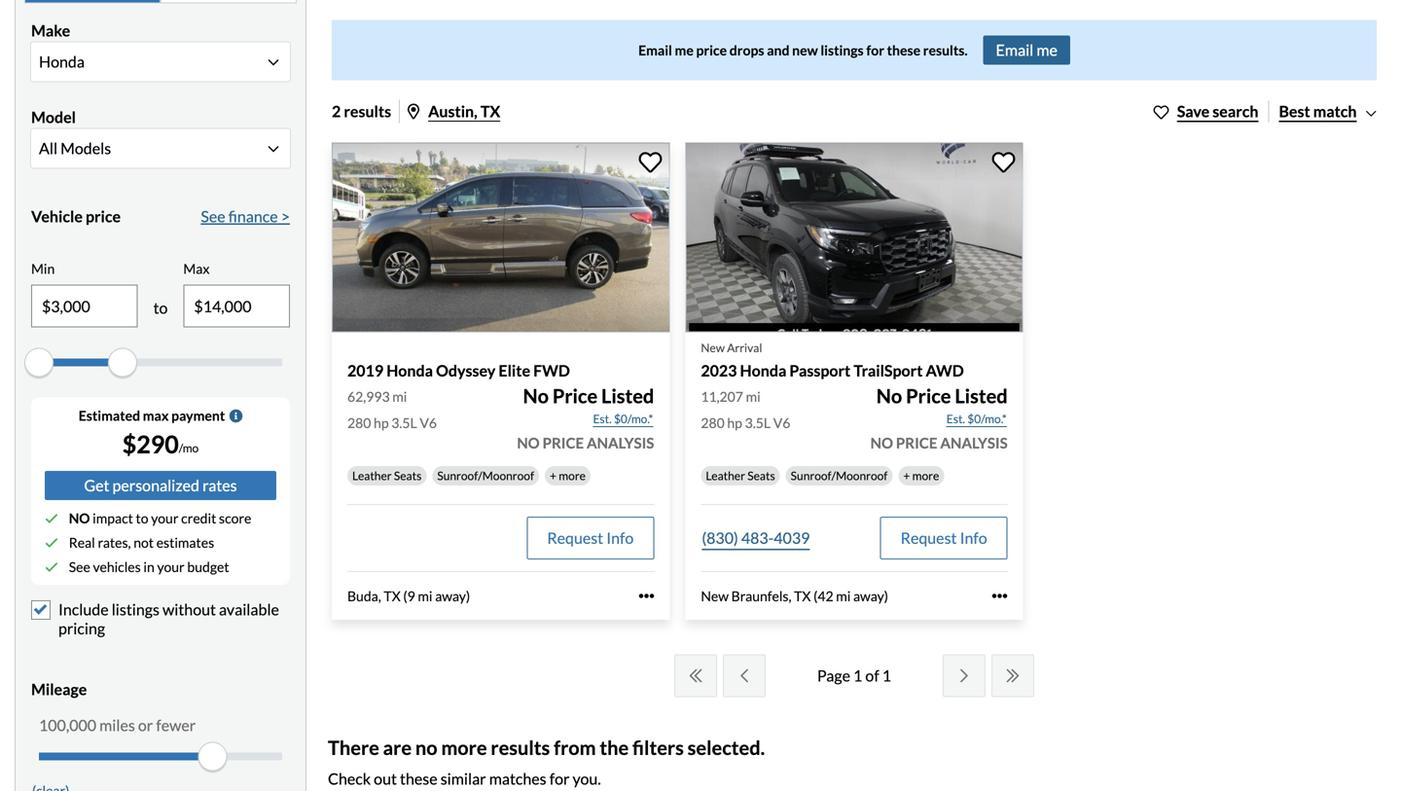 Task type: locate. For each thing, give the bounding box(es) containing it.
to
[[153, 298, 168, 317], [136, 510, 148, 527]]

listings down in
[[112, 600, 160, 619]]

listings right new
[[821, 42, 864, 58]]

2 hp from the left
[[727, 414, 742, 431]]

1 horizontal spatial these
[[887, 42, 921, 58]]

leather
[[352, 468, 392, 483], [706, 468, 745, 483]]

v6 inside 62,993 mi 280 hp 3.5l v6
[[420, 414, 437, 431]]

no down elite at the left
[[517, 434, 540, 451]]

1 horizontal spatial est.
[[947, 412, 965, 426]]

1 horizontal spatial no
[[517, 434, 540, 451]]

0 horizontal spatial more
[[441, 736, 487, 759]]

1 horizontal spatial no price listed est. $0/mo.* no price analysis
[[871, 384, 1008, 451]]

check image
[[45, 512, 58, 525], [45, 536, 58, 550]]

price for 11,207 mi 280 hp 3.5l v6
[[906, 384, 951, 408]]

check
[[328, 769, 371, 788]]

price down awd
[[896, 434, 938, 451]]

0 vertical spatial these
[[887, 42, 921, 58]]

+
[[550, 468, 557, 483], [903, 468, 910, 483]]

leather seats up (830) 483-4039 on the bottom right of the page
[[706, 468, 775, 483]]

1 listed from the left
[[601, 384, 654, 408]]

info circle image
[[229, 409, 243, 423]]

2 $0/mo.* from the left
[[968, 412, 1007, 426]]

see
[[201, 207, 225, 226], [69, 559, 90, 575]]

1 no price listed est. $0/mo.* no price analysis from the left
[[517, 384, 654, 451]]

0 vertical spatial for
[[866, 42, 884, 58]]

2 price from the left
[[896, 434, 938, 451]]

seats up '483-'
[[748, 468, 775, 483]]

0 horizontal spatial leather seats
[[352, 468, 422, 483]]

honda up 62,993 mi 280 hp 3.5l v6
[[387, 361, 433, 380]]

to right min text box
[[153, 298, 168, 317]]

see left finance
[[201, 207, 225, 226]]

tx for buda,
[[384, 588, 401, 604]]

hp
[[374, 414, 389, 431], [727, 414, 742, 431]]

miles
[[99, 716, 135, 735]]

1 horizontal spatial seats
[[748, 468, 775, 483]]

estimated max payment
[[79, 407, 225, 424]]

to up real rates, not estimates
[[136, 510, 148, 527]]

1 horizontal spatial no
[[877, 384, 902, 408]]

0 horizontal spatial see
[[69, 559, 90, 575]]

vehicle price
[[31, 207, 121, 226]]

0 vertical spatial new
[[701, 341, 725, 355]]

$0/mo.* for 62,993 mi 280 hp 3.5l v6
[[614, 412, 653, 426]]

1 info from the left
[[606, 528, 634, 547]]

vehicles
[[93, 559, 141, 575]]

2 3.5l from the left
[[745, 414, 771, 431]]

3.5l down arrival
[[745, 414, 771, 431]]

11,207
[[701, 388, 743, 405]]

1 hp from the left
[[374, 414, 389, 431]]

check image
[[45, 560, 58, 574]]

2 request from the left
[[901, 528, 957, 547]]

0 horizontal spatial no price listed est. $0/mo.* no price analysis
[[517, 384, 654, 451]]

1 horizontal spatial $0/mo.*
[[968, 412, 1007, 426]]

2 horizontal spatial no
[[871, 434, 893, 451]]

1 est. from the left
[[593, 412, 612, 426]]

2 1 from the left
[[882, 666, 891, 685]]

info for second request info button from left
[[960, 528, 987, 547]]

hp inside 62,993 mi 280 hp 3.5l v6
[[374, 414, 389, 431]]

0 horizontal spatial to
[[136, 510, 148, 527]]

2 leather from the left
[[706, 468, 745, 483]]

(830) 483-4039 button
[[701, 517, 811, 559]]

leather seats
[[352, 468, 422, 483], [706, 468, 775, 483]]

score
[[219, 510, 251, 527]]

leather seats down 62,993 mi 280 hp 3.5l v6
[[352, 468, 422, 483]]

page 1 of 1
[[817, 666, 891, 685]]

0 horizontal spatial 3.5l
[[391, 414, 417, 431]]

email right results.
[[996, 40, 1034, 59]]

1 request info button from the left
[[527, 517, 654, 559]]

honda down arrival
[[740, 361, 787, 380]]

1 horizontal spatial leather
[[706, 468, 745, 483]]

2 price from the left
[[906, 384, 951, 408]]

new for tx
[[701, 588, 729, 604]]

1 vertical spatial see
[[69, 559, 90, 575]]

1 vertical spatial these
[[400, 769, 438, 788]]

listed for 62,993 mi 280 hp 3.5l v6
[[601, 384, 654, 408]]

save search
[[1177, 101, 1259, 120]]

est. $0/mo.* button
[[592, 409, 654, 429], [946, 409, 1008, 429]]

min
[[31, 260, 55, 277]]

results up matches
[[491, 736, 550, 759]]

hp inside 11,207 mi 280 hp 3.5l v6
[[727, 414, 742, 431]]

0 horizontal spatial results
[[344, 101, 391, 120]]

0 vertical spatial results
[[344, 101, 391, 120]]

1 horizontal spatial see
[[201, 207, 225, 226]]

1 vertical spatial new
[[701, 588, 729, 604]]

0 horizontal spatial request
[[547, 528, 603, 547]]

tx left (42
[[794, 588, 811, 604]]

email me button
[[983, 35, 1070, 65]]

filters
[[633, 736, 684, 759]]

request info button
[[527, 517, 654, 559], [880, 517, 1008, 559]]

mi right (9
[[418, 588, 433, 604]]

0 horizontal spatial 1
[[853, 666, 863, 685]]

no up 'real'
[[69, 510, 90, 527]]

v6 for 11,207 mi 280 hp 3.5l v6
[[773, 414, 791, 431]]

listed down awd
[[955, 384, 1008, 408]]

1 horizontal spatial request info
[[901, 528, 987, 547]]

0 vertical spatial price
[[696, 42, 727, 58]]

hp down 62,993
[[374, 414, 389, 431]]

0 vertical spatial check image
[[45, 512, 58, 525]]

email inside button
[[996, 40, 1034, 59]]

1 horizontal spatial 280
[[701, 414, 725, 431]]

v6 down passport at the right of the page
[[773, 414, 791, 431]]

no price listed est. $0/mo.* no price analysis
[[517, 384, 654, 451], [871, 384, 1008, 451]]

hp for 11,207
[[727, 414, 742, 431]]

est.
[[593, 412, 612, 426], [947, 412, 965, 426]]

0 horizontal spatial 280
[[347, 414, 371, 431]]

listings
[[821, 42, 864, 58], [112, 600, 160, 619]]

mileage button
[[31, 665, 290, 714]]

these
[[887, 42, 921, 58], [400, 769, 438, 788]]

1 vertical spatial for
[[550, 769, 570, 788]]

1 v6 from the left
[[420, 414, 437, 431]]

for
[[866, 42, 884, 58], [550, 769, 570, 788]]

$290 /mo
[[122, 430, 199, 459]]

no price listed est. $0/mo.* no price analysis down fwd
[[517, 384, 654, 451]]

1 vertical spatial listings
[[112, 600, 160, 619]]

v6 down 2019 honda odyssey elite fwd
[[420, 414, 437, 431]]

1 left of
[[853, 666, 863, 685]]

1 horizontal spatial more
[[559, 468, 586, 483]]

0 horizontal spatial est.
[[593, 412, 612, 426]]

0 horizontal spatial $0/mo.*
[[614, 412, 653, 426]]

1 horizontal spatial listed
[[955, 384, 1008, 408]]

mi right (42
[[836, 588, 851, 604]]

new up 2023
[[701, 341, 725, 355]]

email left drops
[[638, 42, 672, 58]]

0 horizontal spatial price
[[543, 434, 584, 451]]

more
[[559, 468, 586, 483], [912, 468, 939, 483], [441, 736, 487, 759]]

0 horizontal spatial listed
[[601, 384, 654, 408]]

request info
[[547, 528, 634, 547], [901, 528, 987, 547]]

tx right austin,
[[481, 101, 500, 120]]

results right 2
[[344, 101, 391, 120]]

1 right of
[[882, 666, 891, 685]]

mi right 62,993
[[392, 388, 407, 405]]

no price listed est. $0/mo.* no price analysis for 11,207 mi 280 hp 3.5l v6
[[871, 384, 1008, 451]]

0 vertical spatial listings
[[821, 42, 864, 58]]

v6 inside 11,207 mi 280 hp 3.5l v6
[[773, 414, 791, 431]]

finance
[[228, 207, 278, 226]]

2 v6 from the left
[[773, 414, 791, 431]]

price
[[696, 42, 727, 58], [86, 207, 121, 226]]

price left drops
[[696, 42, 727, 58]]

or
[[138, 716, 153, 735]]

1 horizontal spatial price
[[896, 434, 938, 451]]

mi right 11,207
[[746, 388, 761, 405]]

your up estimates
[[151, 510, 179, 527]]

your right in
[[157, 559, 185, 575]]

0 horizontal spatial tx
[[384, 588, 401, 604]]

2 analysis from the left
[[940, 434, 1008, 451]]

are
[[383, 736, 412, 759]]

3.5l inside 62,993 mi 280 hp 3.5l v6
[[391, 414, 417, 431]]

2 horizontal spatial tx
[[794, 588, 811, 604]]

new
[[792, 42, 818, 58]]

out
[[374, 769, 397, 788]]

0 horizontal spatial price
[[553, 384, 598, 408]]

1 horizontal spatial 1
[[882, 666, 891, 685]]

price down fwd
[[553, 384, 598, 408]]

1 horizontal spatial sunroof/moonroof
[[791, 468, 888, 483]]

1 est. $0/mo.* button from the left
[[592, 409, 654, 429]]

0 horizontal spatial +
[[550, 468, 557, 483]]

no price listed est. $0/mo.* no price analysis down awd
[[871, 384, 1008, 451]]

model
[[31, 107, 76, 126]]

ellipsis h image
[[639, 588, 654, 604]]

me for email me
[[1037, 40, 1058, 59]]

Max text field
[[184, 286, 289, 327]]

me inside button
[[1037, 40, 1058, 59]]

price right vehicle
[[86, 207, 121, 226]]

0 horizontal spatial est. $0/mo.* button
[[592, 409, 654, 429]]

1 horizontal spatial request info button
[[880, 517, 1008, 559]]

mi inside 11,207 mi 280 hp 3.5l v6
[[746, 388, 761, 405]]

0 horizontal spatial me
[[675, 42, 694, 58]]

no down trailsport
[[871, 434, 893, 451]]

no for 11,207 mi 280 hp 3.5l v6
[[877, 384, 902, 408]]

1 horizontal spatial v6
[[773, 414, 791, 431]]

280 inside 11,207 mi 280 hp 3.5l v6
[[701, 414, 725, 431]]

no down fwd
[[523, 384, 549, 408]]

2 no price listed est. $0/mo.* no price analysis from the left
[[871, 384, 1008, 451]]

62,993 mi 280 hp 3.5l v6
[[347, 388, 437, 431]]

leather down 62,993 mi 280 hp 3.5l v6
[[352, 468, 392, 483]]

1 vertical spatial results
[[491, 736, 550, 759]]

your for budget
[[157, 559, 185, 575]]

1 request from the left
[[547, 528, 603, 547]]

seats down 62,993 mi 280 hp 3.5l v6
[[394, 468, 422, 483]]

1 horizontal spatial est. $0/mo.* button
[[946, 409, 1008, 429]]

1 price from the left
[[543, 434, 584, 451]]

62,993
[[347, 388, 390, 405]]

chevron double right image
[[1003, 668, 1023, 684]]

1 price from the left
[[553, 384, 598, 408]]

buda, tx (9 mi away)
[[347, 588, 470, 604]]

new for 2023
[[701, 341, 725, 355]]

your
[[151, 510, 179, 527], [157, 559, 185, 575]]

no for 62,993 mi 280 hp 3.5l v6
[[517, 434, 540, 451]]

1 horizontal spatial away)
[[853, 588, 888, 604]]

1 new from the top
[[701, 341, 725, 355]]

1 vertical spatial your
[[157, 559, 185, 575]]

0 horizontal spatial email
[[638, 42, 672, 58]]

no for 11,207 mi 280 hp 3.5l v6
[[871, 434, 893, 451]]

1 vertical spatial price
[[86, 207, 121, 226]]

drops
[[730, 42, 764, 58]]

est. $0/mo.* button for 62,993 mi 280 hp 3.5l v6
[[592, 409, 654, 429]]

>
[[281, 207, 290, 226]]

1 honda from the left
[[387, 361, 433, 380]]

0 horizontal spatial request info button
[[527, 517, 654, 559]]

1 vertical spatial check image
[[45, 536, 58, 550]]

0 horizontal spatial analysis
[[587, 434, 654, 451]]

2019
[[347, 361, 384, 380]]

(42
[[814, 588, 834, 604]]

0 horizontal spatial info
[[606, 528, 634, 547]]

get personalized rates button
[[45, 471, 276, 500]]

tx left (9
[[384, 588, 401, 604]]

no down trailsport
[[877, 384, 902, 408]]

1 horizontal spatial honda
[[740, 361, 787, 380]]

$0/mo.*
[[614, 412, 653, 426], [968, 412, 1007, 426]]

1 horizontal spatial analysis
[[940, 434, 1008, 451]]

0 horizontal spatial no
[[523, 384, 549, 408]]

mi inside 62,993 mi 280 hp 3.5l v6
[[392, 388, 407, 405]]

email me price drops and new listings for these results.
[[638, 42, 968, 58]]

1 horizontal spatial for
[[866, 42, 884, 58]]

1 vertical spatial to
[[136, 510, 148, 527]]

without
[[162, 600, 216, 619]]

0 horizontal spatial hp
[[374, 414, 389, 431]]

0 horizontal spatial for
[[550, 769, 570, 788]]

request
[[547, 528, 603, 547], [901, 528, 957, 547]]

1 horizontal spatial results
[[491, 736, 550, 759]]

2 280 from the left
[[701, 414, 725, 431]]

1 horizontal spatial request
[[901, 528, 957, 547]]

info
[[606, 528, 634, 547], [960, 528, 987, 547]]

1 horizontal spatial email
[[996, 40, 1034, 59]]

1
[[853, 666, 863, 685], [882, 666, 891, 685]]

280 down 11,207
[[701, 414, 725, 431]]

listed for 11,207 mi 280 hp 3.5l v6
[[955, 384, 1008, 408]]

3.5l inside 11,207 mi 280 hp 3.5l v6
[[745, 414, 771, 431]]

price down awd
[[906, 384, 951, 408]]

1 horizontal spatial info
[[960, 528, 987, 547]]

0 horizontal spatial listings
[[112, 600, 160, 619]]

2 est. from the left
[[947, 412, 965, 426]]

vehicle
[[31, 207, 83, 226]]

away) right (42
[[853, 588, 888, 604]]

listed left 11,207
[[601, 384, 654, 408]]

280 down 62,993
[[347, 414, 371, 431]]

2 honda from the left
[[740, 361, 787, 380]]

0 vertical spatial to
[[153, 298, 168, 317]]

1 horizontal spatial 3.5l
[[745, 414, 771, 431]]

1 horizontal spatial + more
[[903, 468, 939, 483]]

1 horizontal spatial leather seats
[[706, 468, 775, 483]]

2 new from the top
[[701, 588, 729, 604]]

280 inside 62,993 mi 280 hp 3.5l v6
[[347, 414, 371, 431]]

0 horizontal spatial seats
[[394, 468, 422, 483]]

0 horizontal spatial these
[[400, 769, 438, 788]]

mi
[[392, 388, 407, 405], [746, 388, 761, 405], [418, 588, 433, 604], [836, 588, 851, 604]]

3.5l down 2019 honda odyssey elite fwd
[[391, 414, 417, 431]]

3.5l for 11,207 mi
[[745, 414, 771, 431]]

0 horizontal spatial + more
[[550, 468, 586, 483]]

no price listed est. $0/mo.* no price analysis for 62,993 mi 280 hp 3.5l v6
[[517, 384, 654, 451]]

0 horizontal spatial sunroof/moonroof
[[437, 468, 534, 483]]

and
[[767, 42, 790, 58]]

leather up (830) at the right of the page
[[706, 468, 745, 483]]

0 horizontal spatial honda
[[387, 361, 433, 380]]

honda
[[387, 361, 433, 380], [740, 361, 787, 380]]

results
[[344, 101, 391, 120], [491, 736, 550, 759]]

2 info from the left
[[960, 528, 987, 547]]

away) right (9
[[435, 588, 470, 604]]

1 horizontal spatial price
[[906, 384, 951, 408]]

for left you.
[[550, 769, 570, 788]]

3.5l for 62,993 mi
[[391, 414, 417, 431]]

0 horizontal spatial v6
[[420, 414, 437, 431]]

pricing
[[58, 619, 105, 638]]

1 $0/mo.* from the left
[[614, 412, 653, 426]]

2 sunroof/moonroof from the left
[[791, 468, 888, 483]]

1 horizontal spatial hp
[[727, 414, 742, 431]]

these left results.
[[887, 42, 921, 58]]

real
[[69, 534, 95, 551]]

tx for austin,
[[481, 101, 500, 120]]

more inside there are no more results from the filters selected. check out these similar matches for you.
[[441, 736, 487, 759]]

price down fwd
[[543, 434, 584, 451]]

2 est. $0/mo.* button from the left
[[946, 409, 1008, 429]]

280
[[347, 414, 371, 431], [701, 414, 725, 431]]

est. $0/mo.* button for 11,207 mi 280 hp 3.5l v6
[[946, 409, 1008, 429]]

1 horizontal spatial +
[[903, 468, 910, 483]]

see down 'real'
[[69, 559, 90, 575]]

these down no
[[400, 769, 438, 788]]

3.5l
[[391, 414, 417, 431], [745, 414, 771, 431]]

est. for 62,993 mi 280 hp 3.5l v6
[[593, 412, 612, 426]]

request for second request info button from right
[[547, 528, 603, 547]]

2 listed from the left
[[955, 384, 1008, 408]]

see inside "link"
[[201, 207, 225, 226]]

(830)
[[702, 528, 738, 547]]

0 horizontal spatial away)
[[435, 588, 470, 604]]

chevron right image
[[955, 668, 974, 684]]

0 vertical spatial see
[[201, 207, 225, 226]]

request info button up ellipsis h image on the right bottom of page
[[880, 517, 1008, 559]]

2 no from the left
[[877, 384, 902, 408]]

matches
[[489, 769, 547, 788]]

tx
[[481, 101, 500, 120], [384, 588, 401, 604], [794, 588, 811, 604]]

hp down 11,207
[[727, 414, 742, 431]]

1 horizontal spatial tx
[[481, 101, 500, 120]]

Min text field
[[32, 286, 137, 327]]

1 analysis from the left
[[587, 434, 654, 451]]

2
[[332, 101, 341, 120]]

new inside new arrival 2023 honda passport trailsport awd
[[701, 341, 725, 355]]

email for email me
[[996, 40, 1034, 59]]

austin,
[[428, 101, 478, 120]]

2 check image from the top
[[45, 536, 58, 550]]

0 horizontal spatial request info
[[547, 528, 634, 547]]

2 + more from the left
[[903, 468, 939, 483]]

0 horizontal spatial price
[[86, 207, 121, 226]]

1 3.5l from the left
[[391, 414, 417, 431]]

1 horizontal spatial to
[[153, 298, 168, 317]]

0 vertical spatial your
[[151, 510, 179, 527]]

for left results.
[[866, 42, 884, 58]]

0 horizontal spatial leather
[[352, 468, 392, 483]]

analysis
[[587, 434, 654, 451], [940, 434, 1008, 451]]

1 leather seats from the left
[[352, 468, 422, 483]]

price
[[553, 384, 598, 408], [906, 384, 951, 408]]

1 horizontal spatial me
[[1037, 40, 1058, 59]]

new left braunfels,
[[701, 588, 729, 604]]

request info button up ellipsis h icon
[[527, 517, 654, 559]]

1 280 from the left
[[347, 414, 371, 431]]

1 no from the left
[[523, 384, 549, 408]]



Task type: describe. For each thing, give the bounding box(es) containing it.
no
[[415, 736, 438, 759]]

there
[[328, 736, 379, 759]]

2 request info button from the left
[[880, 517, 1008, 559]]

info for second request info button from right
[[606, 528, 634, 547]]

1 sunroof/moonroof from the left
[[437, 468, 534, 483]]

ellipsis h image
[[992, 588, 1008, 604]]

there are no more results from the filters selected. check out these similar matches for you.
[[328, 736, 765, 788]]

impact
[[93, 510, 133, 527]]

odyssey
[[436, 361, 496, 380]]

hp for 62,993
[[374, 414, 389, 431]]

chevron double left image
[[686, 668, 705, 684]]

similar
[[441, 769, 486, 788]]

100,000
[[39, 716, 96, 735]]

no impact to your credit score
[[69, 510, 251, 527]]

elite
[[499, 361, 530, 380]]

price for 62,993 mi 280 hp 3.5l v6
[[553, 384, 598, 408]]

1 request info from the left
[[547, 528, 634, 547]]

2 results
[[332, 101, 391, 120]]

include
[[58, 600, 109, 619]]

4039
[[774, 528, 810, 547]]

1 + more from the left
[[550, 468, 586, 483]]

make
[[31, 21, 70, 40]]

search
[[1213, 101, 1259, 120]]

483-
[[741, 528, 774, 547]]

for inside there are no more results from the filters selected. check out these similar matches for you.
[[550, 769, 570, 788]]

in
[[143, 559, 155, 575]]

estimates
[[156, 534, 214, 551]]

budget
[[187, 559, 229, 575]]

/mo
[[179, 441, 199, 455]]

modern steel 2019 honda odyssey elite fwd minivan front-wheel drive automatic image
[[332, 142, 670, 332]]

email for email me price drops and new listings for these results.
[[638, 42, 672, 58]]

1 + from the left
[[550, 468, 557, 483]]

email me
[[996, 40, 1058, 59]]

1 check image from the top
[[45, 512, 58, 525]]

2023
[[701, 361, 737, 380]]

page
[[817, 666, 850, 685]]

passport
[[790, 361, 851, 380]]

see for see vehicles in your budget
[[69, 559, 90, 575]]

100,000 miles or fewer
[[39, 716, 196, 735]]

2019 honda odyssey elite fwd
[[347, 361, 570, 380]]

you.
[[573, 769, 601, 788]]

available
[[219, 600, 279, 619]]

from
[[554, 736, 596, 759]]

$290
[[122, 430, 179, 459]]

payment
[[171, 407, 225, 424]]

new braunfels, tx (42 mi away)
[[701, 588, 888, 604]]

austin, tx button
[[408, 101, 500, 120]]

v6 for 62,993 mi 280 hp 3.5l v6
[[420, 414, 437, 431]]

2 leather seats from the left
[[706, 468, 775, 483]]

price for 62,993 mi 280 hp 3.5l v6
[[543, 434, 584, 451]]

max
[[143, 407, 169, 424]]

awd
[[926, 361, 964, 380]]

results.
[[923, 42, 968, 58]]

get
[[84, 476, 109, 495]]

no for 62,993 mi 280 hp 3.5l v6
[[523, 384, 549, 408]]

1 leather from the left
[[352, 468, 392, 483]]

1 horizontal spatial price
[[696, 42, 727, 58]]

not
[[134, 534, 154, 551]]

280 for 62,993 mi 280 hp 3.5l v6
[[347, 414, 371, 431]]

these inside there are no more results from the filters selected. check out these similar matches for you.
[[400, 769, 438, 788]]

include listings without available pricing
[[58, 600, 279, 638]]

me for email me price drops and new listings for these results.
[[675, 42, 694, 58]]

(830) 483-4039
[[702, 528, 810, 547]]

1 seats from the left
[[394, 468, 422, 483]]

max
[[183, 260, 210, 277]]

honda inside new arrival 2023 honda passport trailsport awd
[[740, 361, 787, 380]]

real rates, not estimates
[[69, 534, 214, 551]]

buda,
[[347, 588, 381, 604]]

selected.
[[688, 736, 765, 759]]

fewer
[[156, 716, 196, 735]]

request for second request info button from left
[[901, 528, 957, 547]]

arrival
[[727, 341, 762, 355]]

analysis for 62,993 mi 280 hp 3.5l v6
[[587, 434, 654, 451]]

1 horizontal spatial listings
[[821, 42, 864, 58]]

save search button
[[1154, 100, 1259, 123]]

mileage
[[31, 680, 87, 699]]

your for credit
[[151, 510, 179, 527]]

1 1 from the left
[[853, 666, 863, 685]]

2 + from the left
[[903, 468, 910, 483]]

listings inside the include listings without available pricing
[[112, 600, 160, 619]]

see finance > link
[[201, 205, 290, 228]]

280 for 11,207 mi 280 hp 3.5l v6
[[701, 414, 725, 431]]

2023 honda passport trailsport awd suv / crossover all-wheel drive 9-speed automatic image
[[685, 142, 1023, 332]]

save
[[1177, 101, 1210, 120]]

personalized
[[112, 476, 199, 495]]

(9
[[403, 588, 415, 604]]

price for 11,207 mi 280 hp 3.5l v6
[[896, 434, 938, 451]]

chevron left image
[[735, 668, 754, 684]]

get personalized rates
[[84, 476, 237, 495]]

fwd
[[533, 361, 570, 380]]

estimated
[[79, 407, 140, 424]]

trailsport
[[854, 361, 923, 380]]

2 horizontal spatial more
[[912, 468, 939, 483]]

est. for 11,207 mi 280 hp 3.5l v6
[[947, 412, 965, 426]]

11,207 mi 280 hp 3.5l v6
[[701, 388, 791, 431]]

map marker alt image
[[408, 103, 419, 119]]

2 request info from the left
[[901, 528, 987, 547]]

$0/mo.* for 11,207 mi 280 hp 3.5l v6
[[968, 412, 1007, 426]]

rates
[[202, 476, 237, 495]]

1 away) from the left
[[435, 588, 470, 604]]

see for see finance >
[[201, 207, 225, 226]]

2 away) from the left
[[853, 588, 888, 604]]

the
[[600, 736, 629, 759]]

rates,
[[98, 534, 131, 551]]

see vehicles in your budget
[[69, 559, 229, 575]]

0 horizontal spatial no
[[69, 510, 90, 527]]

new arrival 2023 honda passport trailsport awd
[[701, 341, 964, 380]]

austin, tx
[[428, 101, 500, 120]]

braunfels,
[[731, 588, 792, 604]]

see finance >
[[201, 207, 290, 226]]

results inside there are no more results from the filters selected. check out these similar matches for you.
[[491, 736, 550, 759]]

2 seats from the left
[[748, 468, 775, 483]]

credit
[[181, 510, 216, 527]]

analysis for 11,207 mi 280 hp 3.5l v6
[[940, 434, 1008, 451]]



Task type: vqa. For each thing, say whether or not it's contained in the screenshot.
*Estimated
no



